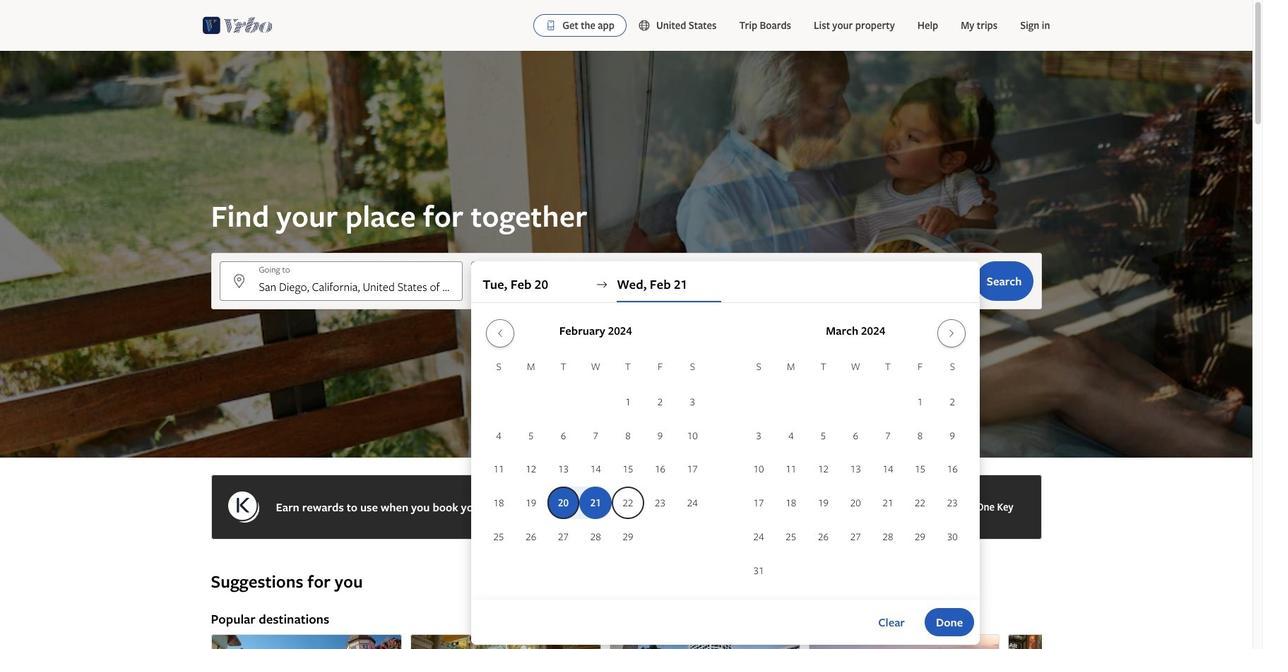 Task type: vqa. For each thing, say whether or not it's contained in the screenshot.
Wizard region
yes



Task type: describe. For each thing, give the bounding box(es) containing it.
small image
[[638, 19, 656, 32]]

february 2024 element
[[483, 359, 709, 554]]

directional image
[[596, 278, 608, 291]]

leavenworth featuring a small town or village and street scenes image
[[211, 634, 402, 649]]

march 2024 element
[[743, 359, 969, 588]]

download the app button image
[[545, 20, 557, 31]]

next month image
[[943, 328, 960, 339]]

gastown showing signage, street scenes and outdoor eating image
[[1008, 634, 1198, 649]]



Task type: locate. For each thing, give the bounding box(es) containing it.
recently viewed region
[[202, 548, 1050, 571]]

previous month image
[[492, 328, 509, 339]]

las vegas featuring interior views image
[[410, 634, 601, 649]]

makiki - lower punchbowl - tantalus showing landscape views, a sunset and a city image
[[809, 634, 999, 649]]

application
[[483, 314, 969, 588]]

vrbo logo image
[[202, 14, 272, 37]]

downtown seattle featuring a skyscraper, a city and street scenes image
[[609, 634, 800, 649]]

main content
[[0, 51, 1253, 649]]

application inside wizard region
[[483, 314, 969, 588]]

wizard region
[[0, 51, 1253, 645]]



